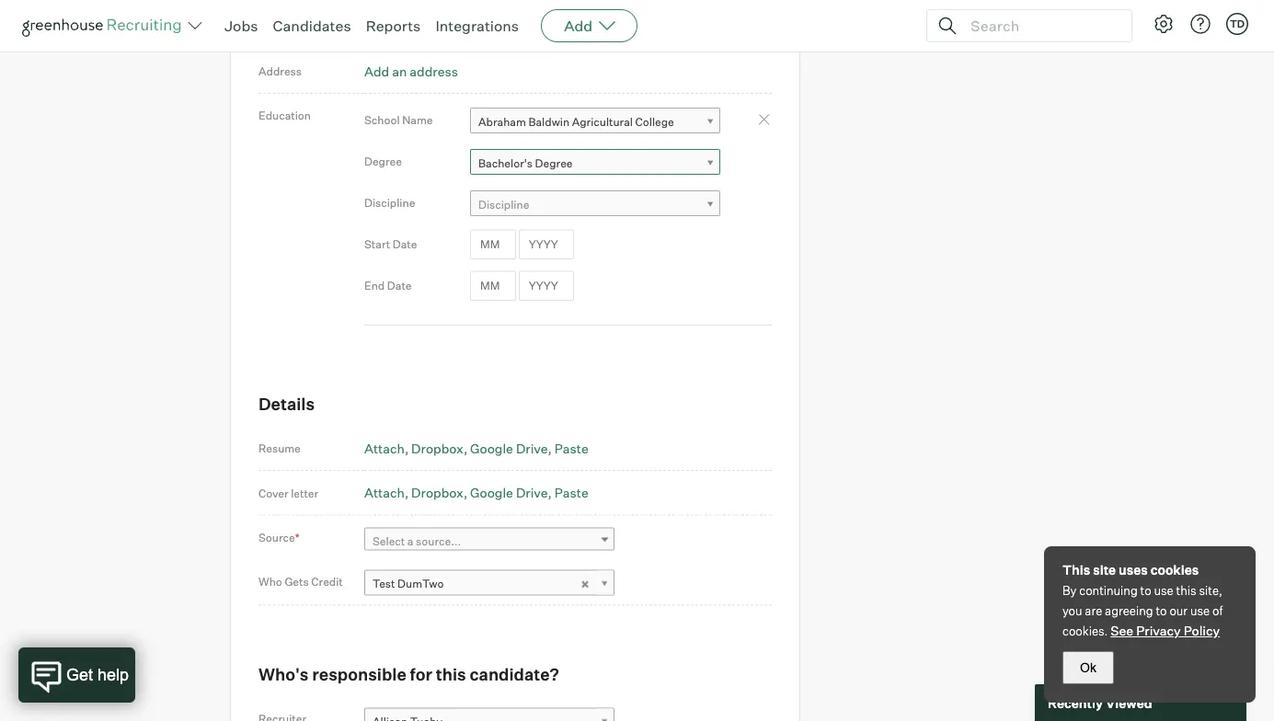 Task type: vqa. For each thing, say whether or not it's contained in the screenshot.
the rightmost DEGREE
yes



Task type: describe. For each thing, give the bounding box(es) containing it.
0 horizontal spatial degree
[[364, 155, 402, 168]]

continuing
[[1079, 583, 1138, 598]]

name
[[402, 113, 433, 127]]

privacy
[[1136, 623, 1181, 639]]

degree inside bachelor's degree link
[[535, 156, 573, 170]]

drive for cover letter
[[516, 485, 548, 501]]

date for end date
[[387, 279, 412, 293]]

abraham baldwin agricultural college link
[[470, 108, 720, 134]]

school
[[364, 113, 400, 127]]

dumtwo
[[398, 577, 444, 591]]

policy
[[1184, 623, 1220, 639]]

integrations
[[435, 17, 519, 35]]

this inside by continuing to use this site, you are agreeing to our use of cookies.
[[1176, 583, 1196, 598]]

bachelor's
[[478, 156, 533, 170]]

recently
[[1048, 695, 1103, 711]]

attach for cover letter
[[364, 485, 405, 501]]

start date
[[364, 237, 417, 251]]

a for add
[[392, 19, 399, 35]]

you
[[1063, 603, 1082, 618]]

source...
[[416, 534, 461, 548]]

candidates link
[[273, 17, 351, 35]]

jobs
[[224, 17, 258, 35]]

cookies
[[1151, 562, 1199, 578]]

YYYY text field
[[519, 229, 574, 259]]

add button
[[541, 9, 638, 42]]

resume
[[259, 442, 301, 455]]

discipline link
[[470, 191, 720, 217]]

dropbox for resume
[[411, 440, 464, 456]]

an
[[392, 63, 407, 79]]

google drive link for cover letter
[[470, 485, 552, 501]]

paste for resume
[[554, 440, 588, 456]]

Search text field
[[966, 12, 1115, 39]]

abraham
[[478, 115, 526, 129]]

0 vertical spatial to
[[1140, 583, 1151, 598]]

drive for resume
[[516, 440, 548, 456]]

1 vertical spatial to
[[1156, 603, 1167, 618]]

uses
[[1119, 562, 1148, 578]]

responsible
[[312, 664, 406, 685]]

add an address link
[[364, 63, 458, 79]]

bachelor's degree link
[[470, 149, 720, 176]]

letter
[[291, 486, 318, 500]]

test dumtwo link
[[364, 570, 615, 597]]

end date
[[364, 279, 412, 293]]

test
[[373, 577, 395, 591]]

MM text field
[[470, 229, 516, 259]]

cover letter
[[259, 486, 318, 500]]

by continuing to use this site, you are agreeing to our use of cookies.
[[1063, 583, 1223, 638]]

site,
[[1199, 583, 1222, 598]]

see
[[1111, 623, 1133, 639]]

by
[[1063, 583, 1077, 598]]

ok
[[1080, 661, 1097, 675]]

cover
[[259, 486, 288, 500]]

test dumtwo
[[373, 577, 444, 591]]

dropbox for cover letter
[[411, 485, 464, 501]]

google drive link for resume
[[470, 440, 552, 456]]

credit
[[311, 575, 343, 589]]

candidates
[[273, 17, 351, 35]]

td button
[[1226, 13, 1248, 35]]

who
[[259, 575, 282, 589]]

paste for cover letter
[[554, 485, 588, 501]]

recently viewed
[[1048, 695, 1152, 711]]

reports
[[366, 17, 421, 35]]

MM text field
[[470, 271, 516, 301]]

who's responsible for this candidate?
[[259, 664, 559, 685]]

0 horizontal spatial discipline
[[364, 196, 415, 210]]

attach dropbox google drive paste for resume
[[364, 440, 588, 456]]

select
[[373, 534, 405, 548]]

google for resume
[[470, 440, 513, 456]]

*
[[295, 531, 300, 545]]

1 horizontal spatial discipline
[[478, 198, 529, 211]]

select a source... link
[[364, 527, 615, 554]]

see privacy policy link
[[1111, 623, 1220, 639]]

address
[[259, 64, 302, 78]]

school name
[[364, 113, 433, 127]]



Task type: locate. For each thing, give the bounding box(es) containing it.
2 dropbox link from the top
[[411, 485, 468, 501]]

attach for resume
[[364, 440, 405, 456]]

google for cover letter
[[470, 485, 513, 501]]

0 vertical spatial attach
[[364, 440, 405, 456]]

bachelor's degree
[[478, 156, 573, 170]]

0 vertical spatial use
[[1154, 583, 1174, 598]]

see privacy policy
[[1111, 623, 1220, 639]]

1 google from the top
[[470, 440, 513, 456]]

date
[[393, 237, 417, 251], [387, 279, 412, 293]]

add a website
[[364, 19, 449, 35]]

0 vertical spatial date
[[393, 237, 417, 251]]

0 horizontal spatial this
[[436, 664, 466, 685]]

1 dropbox from the top
[[411, 440, 464, 456]]

site
[[1093, 562, 1116, 578]]

0 vertical spatial paste
[[554, 440, 588, 456]]

a for select
[[407, 534, 414, 548]]

use
[[1154, 583, 1174, 598], [1190, 603, 1210, 618]]

for
[[410, 664, 432, 685]]

0 vertical spatial this
[[1176, 583, 1196, 598]]

attach dropbox google drive paste for cover letter
[[364, 485, 588, 501]]

add for add a website
[[364, 19, 389, 35]]

who gets credit
[[259, 575, 343, 589]]

this site uses cookies
[[1063, 562, 1199, 578]]

date right start
[[393, 237, 417, 251]]

google drive link
[[470, 440, 552, 456], [470, 485, 552, 501]]

add
[[564, 17, 593, 35], [364, 19, 389, 35], [364, 63, 389, 79]]

jobs link
[[224, 17, 258, 35]]

this up our
[[1176, 583, 1196, 598]]

1 attach from the top
[[364, 440, 405, 456]]

cookies.
[[1063, 624, 1108, 638]]

2 drive from the top
[[516, 485, 548, 501]]

attach link for resume
[[364, 440, 409, 456]]

degree down 'school'
[[364, 155, 402, 168]]

1 vertical spatial attach
[[364, 485, 405, 501]]

viewed
[[1106, 695, 1152, 711]]

1 horizontal spatial use
[[1190, 603, 1210, 618]]

0 vertical spatial dropbox link
[[411, 440, 468, 456]]

0 vertical spatial a
[[392, 19, 399, 35]]

2 paste from the top
[[554, 485, 588, 501]]

ok button
[[1063, 651, 1114, 684]]

date right end
[[387, 279, 412, 293]]

reports link
[[366, 17, 421, 35]]

a
[[392, 19, 399, 35], [407, 534, 414, 548]]

1 attach link from the top
[[364, 440, 409, 456]]

add a website link
[[364, 19, 449, 35]]

1 paste from the top
[[554, 440, 588, 456]]

agricultural
[[572, 115, 633, 129]]

1 vertical spatial drive
[[516, 485, 548, 501]]

discipline up start date
[[364, 196, 415, 210]]

address
[[410, 63, 458, 79]]

use left of
[[1190, 603, 1210, 618]]

to down 'uses'
[[1140, 583, 1151, 598]]

1 vertical spatial dropbox link
[[411, 485, 468, 501]]

websites
[[259, 20, 306, 34]]

configure image
[[1153, 13, 1175, 35]]

college
[[635, 115, 674, 129]]

1 horizontal spatial to
[[1156, 603, 1167, 618]]

1 vertical spatial attach link
[[364, 485, 409, 501]]

google
[[470, 440, 513, 456], [470, 485, 513, 501]]

date for start date
[[393, 237, 417, 251]]

0 vertical spatial google drive link
[[470, 440, 552, 456]]

are
[[1085, 603, 1102, 618]]

source *
[[259, 531, 300, 545]]

a left website
[[392, 19, 399, 35]]

1 vertical spatial google drive link
[[470, 485, 552, 501]]

td
[[1230, 17, 1245, 30]]

1 attach dropbox google drive paste from the top
[[364, 440, 588, 456]]

paste link for cover letter
[[554, 485, 588, 501]]

dropbox link for resume
[[411, 440, 468, 456]]

add an address
[[364, 63, 458, 79]]

0 horizontal spatial a
[[392, 19, 399, 35]]

a inside select a source... link
[[407, 534, 414, 548]]

end
[[364, 279, 385, 293]]

education
[[259, 109, 311, 122]]

1 google drive link from the top
[[470, 440, 552, 456]]

1 vertical spatial use
[[1190, 603, 1210, 618]]

YYYY text field
[[519, 271, 574, 301]]

source
[[259, 531, 295, 545]]

0 vertical spatial attach dropbox google drive paste
[[364, 440, 588, 456]]

paste link for resume
[[554, 440, 588, 456]]

0 vertical spatial paste link
[[554, 440, 588, 456]]

to
[[1140, 583, 1151, 598], [1156, 603, 1167, 618]]

this right for at the bottom of the page
[[436, 664, 466, 685]]

2 google drive link from the top
[[470, 485, 552, 501]]

add inside popup button
[[564, 17, 593, 35]]

0 vertical spatial google
[[470, 440, 513, 456]]

2 paste link from the top
[[554, 485, 588, 501]]

1 horizontal spatial degree
[[535, 156, 573, 170]]

degree down baldwin
[[535, 156, 573, 170]]

1 drive from the top
[[516, 440, 548, 456]]

0 vertical spatial drive
[[516, 440, 548, 456]]

greenhouse recruiting image
[[22, 15, 188, 37]]

2 attach dropbox google drive paste from the top
[[364, 485, 588, 501]]

2 dropbox from the top
[[411, 485, 464, 501]]

1 vertical spatial this
[[436, 664, 466, 685]]

2 attach from the top
[[364, 485, 405, 501]]

attach link for cover letter
[[364, 485, 409, 501]]

dropbox link for cover letter
[[411, 485, 468, 501]]

agreeing
[[1105, 603, 1153, 618]]

add for add an address
[[364, 63, 389, 79]]

0 vertical spatial attach link
[[364, 440, 409, 456]]

1 vertical spatial dropbox
[[411, 485, 464, 501]]

2 attach link from the top
[[364, 485, 409, 501]]

our
[[1170, 603, 1188, 618]]

this
[[1063, 562, 1090, 578]]

of
[[1212, 603, 1223, 618]]

abraham baldwin agricultural college
[[478, 115, 674, 129]]

1 paste link from the top
[[554, 440, 588, 456]]

1 vertical spatial paste link
[[554, 485, 588, 501]]

a right select
[[407, 534, 414, 548]]

website
[[402, 19, 449, 35]]

baldwin
[[528, 115, 570, 129]]

discipline up mm text box
[[478, 198, 529, 211]]

1 vertical spatial attach dropbox google drive paste
[[364, 485, 588, 501]]

1 horizontal spatial this
[[1176, 583, 1196, 598]]

paste
[[554, 440, 588, 456], [554, 485, 588, 501]]

select a source...
[[373, 534, 461, 548]]

2 google from the top
[[470, 485, 513, 501]]

add for add
[[564, 17, 593, 35]]

start
[[364, 237, 390, 251]]

1 horizontal spatial a
[[407, 534, 414, 548]]

1 dropbox link from the top
[[411, 440, 468, 456]]

1 vertical spatial date
[[387, 279, 412, 293]]

0 horizontal spatial use
[[1154, 583, 1174, 598]]

1 vertical spatial paste
[[554, 485, 588, 501]]

dropbox link
[[411, 440, 468, 456], [411, 485, 468, 501]]

0 vertical spatial dropbox
[[411, 440, 464, 456]]

degree
[[364, 155, 402, 168], [535, 156, 573, 170]]

attach
[[364, 440, 405, 456], [364, 485, 405, 501]]

integrations link
[[435, 17, 519, 35]]

to left our
[[1156, 603, 1167, 618]]

1 vertical spatial a
[[407, 534, 414, 548]]

gets
[[285, 575, 309, 589]]

td button
[[1223, 9, 1252, 39]]

who's
[[259, 664, 309, 685]]

paste link
[[554, 440, 588, 456], [554, 485, 588, 501]]

drive
[[516, 440, 548, 456], [516, 485, 548, 501]]

1 vertical spatial google
[[470, 485, 513, 501]]

use down cookies
[[1154, 583, 1174, 598]]

discipline
[[364, 196, 415, 210], [478, 198, 529, 211]]

candidate?
[[470, 664, 559, 685]]

dropbox
[[411, 440, 464, 456], [411, 485, 464, 501]]

0 horizontal spatial to
[[1140, 583, 1151, 598]]

details
[[259, 393, 315, 414]]



